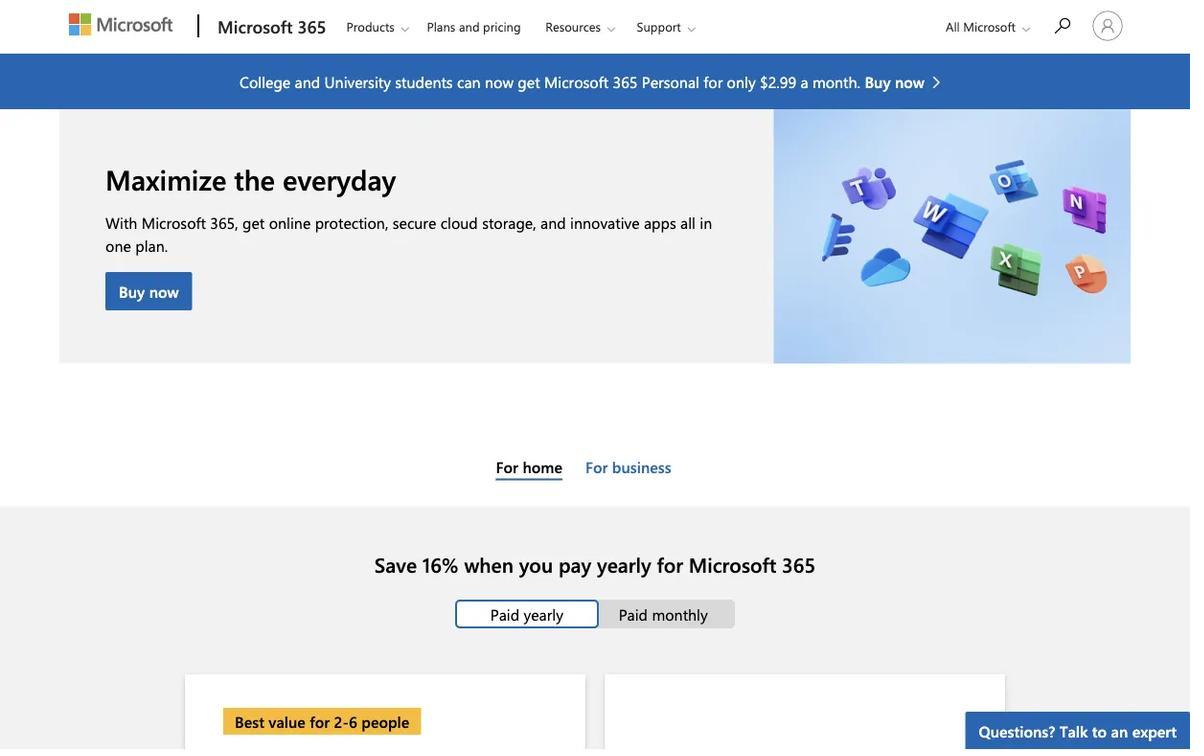 Task type: describe. For each thing, give the bounding box(es) containing it.
microsoft inside dropdown button
[[963, 18, 1016, 35]]

$2.99
[[760, 71, 796, 92]]

2 vertical spatial for
[[310, 711, 330, 732]]

365 for students
[[613, 71, 638, 92]]

questions? talk to an expert button
[[966, 712, 1190, 750]]

plans
[[427, 18, 456, 35]]

innovative
[[570, 212, 640, 233]]

save
[[375, 551, 417, 578]]

monthly
[[652, 604, 708, 625]]

resources
[[545, 18, 601, 35]]

students
[[395, 71, 453, 92]]

microsoft image
[[69, 13, 173, 35]]

0 horizontal spatial now
[[149, 281, 179, 302]]

business
[[612, 457, 671, 477]]

questions?
[[979, 721, 1055, 741]]

for home
[[496, 457, 562, 477]]

365 for you
[[782, 551, 816, 578]]

protection,
[[315, 212, 388, 233]]

0 vertical spatial get
[[518, 71, 540, 92]]

home
[[523, 457, 562, 477]]

2 horizontal spatial for
[[704, 71, 723, 92]]

pay
[[559, 551, 591, 578]]

paid for paid monthly
[[619, 604, 648, 625]]

1 horizontal spatial buy now link
[[865, 70, 951, 93]]

pricing
[[483, 18, 521, 35]]

apps
[[644, 212, 676, 233]]

6
[[349, 711, 357, 732]]

paid yearly
[[490, 604, 563, 625]]

you
[[519, 551, 553, 578]]

storage,
[[482, 212, 536, 233]]

secure
[[393, 212, 436, 233]]

1 horizontal spatial for
[[657, 551, 683, 578]]

maximize
[[106, 160, 226, 197]]

1 vertical spatial buy now link
[[106, 272, 192, 311]]

when
[[464, 551, 514, 578]]

paid yearly link
[[455, 600, 599, 629]]

best value for 2-6 people
[[235, 711, 409, 732]]

the
[[234, 160, 275, 197]]

paid monthly link
[[591, 600, 735, 629]]

2 horizontal spatial now
[[895, 71, 925, 92]]

for for for home
[[496, 457, 518, 477]]

get inside with microsoft 365, get online protection, secure cloud storage, and innovative apps all in one plan.
[[242, 212, 265, 233]]

for business
[[585, 457, 671, 477]]

college and university students can now get microsoft 365 personal for only $2.99 a month. buy now
[[240, 71, 925, 92]]

best
[[235, 711, 264, 732]]

save 16% when you pay yearly for microsoft 365
[[375, 551, 816, 578]]

microsoft up monthly
[[689, 551, 777, 578]]

microsoft up college
[[218, 15, 293, 38]]

for business link
[[585, 457, 671, 477]]

0 vertical spatial buy
[[865, 71, 891, 92]]

for for for business
[[585, 457, 608, 477]]

support
[[637, 18, 681, 35]]

microsoft 365 link
[[208, 1, 332, 53]]

all microsoft button
[[931, 1, 1036, 52]]

one
[[106, 235, 131, 256]]

1 vertical spatial buy
[[119, 281, 145, 302]]



Task type: locate. For each thing, give the bounding box(es) containing it.
buy now link down "all"
[[865, 70, 951, 93]]

2 horizontal spatial and
[[541, 212, 566, 233]]

for
[[496, 457, 518, 477], [585, 457, 608, 477]]

support button
[[624, 1, 711, 52]]

college
[[240, 71, 291, 92]]

paid down when
[[490, 604, 519, 625]]

0 horizontal spatial paid
[[490, 604, 519, 625]]

yearly
[[597, 551, 651, 578], [524, 604, 563, 625]]

and
[[459, 18, 480, 35], [295, 71, 320, 92], [541, 212, 566, 233]]

people
[[362, 711, 409, 732]]

all microsoft
[[946, 18, 1016, 35]]

1 vertical spatial yearly
[[524, 604, 563, 625]]

resources button
[[533, 1, 631, 52]]

microsoft right "all"
[[963, 18, 1016, 35]]

cloud
[[440, 212, 478, 233]]

microsoft
[[218, 15, 293, 38], [963, 18, 1016, 35], [544, 71, 609, 92], [142, 212, 206, 233], [689, 551, 777, 578]]

buy now link down plan. at top left
[[106, 272, 192, 311]]

now
[[485, 71, 514, 92], [895, 71, 925, 92], [149, 281, 179, 302]]

1 horizontal spatial and
[[459, 18, 480, 35]]

an
[[1111, 721, 1128, 741]]

1 vertical spatial get
[[242, 212, 265, 233]]

and for plans
[[459, 18, 480, 35]]

1 vertical spatial for
[[657, 551, 683, 578]]

everyday
[[283, 160, 396, 197]]

expert
[[1132, 721, 1177, 741]]

university
[[324, 71, 391, 92]]

talk
[[1060, 721, 1088, 741]]

1 vertical spatial 365
[[613, 71, 638, 92]]

1 horizontal spatial buy
[[865, 71, 891, 92]]

0 vertical spatial 365
[[298, 15, 326, 38]]

now down plan. at top left
[[149, 281, 179, 302]]

buy now link
[[865, 70, 951, 93], [106, 272, 192, 311]]

for left 2-
[[310, 711, 330, 732]]

yearly inside learn more about microsoft 365 home plans. tab list
[[524, 604, 563, 625]]

0 horizontal spatial yearly
[[524, 604, 563, 625]]

online
[[269, 212, 311, 233]]

365
[[298, 15, 326, 38], [613, 71, 638, 92], [782, 551, 816, 578]]

buy right month.
[[865, 71, 891, 92]]

can
[[457, 71, 481, 92]]

paid left monthly
[[619, 604, 648, 625]]

and right storage,
[[541, 212, 566, 233]]

0 horizontal spatial 365
[[298, 15, 326, 38]]

in
[[700, 212, 712, 233]]

all
[[946, 18, 960, 35]]

2 for from the left
[[585, 457, 608, 477]]

plans and pricing
[[427, 18, 521, 35]]

16%
[[422, 551, 459, 578]]

questions? talk to an expert
[[979, 721, 1177, 741]]

a
[[801, 71, 808, 92]]

microsoft 365
[[218, 15, 326, 38]]

plan.
[[135, 235, 168, 256]]

1 horizontal spatial for
[[585, 457, 608, 477]]

and right 'plans' in the left top of the page
[[459, 18, 480, 35]]

2 vertical spatial 365
[[782, 551, 816, 578]]

plans and pricing link
[[418, 1, 530, 47]]

value
[[269, 711, 306, 732]]

yearly down you
[[524, 604, 563, 625]]

microsoft up plan. at top left
[[142, 212, 206, 233]]

1 for from the left
[[496, 457, 518, 477]]

with
[[106, 212, 137, 233]]

and for college
[[295, 71, 320, 92]]

0 vertical spatial yearly
[[597, 551, 651, 578]]

get right can
[[518, 71, 540, 92]]

1 horizontal spatial 365
[[613, 71, 638, 92]]

0 vertical spatial buy now link
[[865, 70, 951, 93]]

maximize the everyday
[[106, 160, 396, 197]]

1 horizontal spatial now
[[485, 71, 514, 92]]

products
[[346, 18, 395, 35]]

0 horizontal spatial get
[[242, 212, 265, 233]]

products button
[[334, 1, 424, 52]]

buy now
[[119, 281, 179, 302]]

now right can
[[485, 71, 514, 92]]

only
[[727, 71, 756, 92]]

paid monthly
[[619, 604, 708, 625]]

0 vertical spatial and
[[459, 18, 480, 35]]

0 horizontal spatial for
[[310, 711, 330, 732]]

and inside with microsoft 365, get online protection, secure cloud storage, and innovative apps all in one plan.
[[541, 212, 566, 233]]

None search field
[[1042, 3, 1085, 46]]

microsoft 365 suite of apps such as teams, word, outlook, and more. image
[[774, 109, 1131, 364]]

with microsoft 365, get online protection, secure cloud storage, and innovative apps all in one plan.
[[106, 212, 712, 256]]

and right college
[[295, 71, 320, 92]]

1 horizontal spatial get
[[518, 71, 540, 92]]

0 horizontal spatial buy
[[119, 281, 145, 302]]

for left business in the right bottom of the page
[[585, 457, 608, 477]]

microsoft inside with microsoft 365, get online protection, secure cloud storage, and innovative apps all in one plan.
[[142, 212, 206, 233]]

buy down the one on the top of page
[[119, 281, 145, 302]]

2 paid from the left
[[619, 604, 648, 625]]

now right month.
[[895, 71, 925, 92]]

get
[[518, 71, 540, 92], [242, 212, 265, 233]]

for home link
[[496, 457, 562, 477]]

1 horizontal spatial paid
[[619, 604, 648, 625]]

paid for paid yearly
[[490, 604, 519, 625]]

yearly right "pay" at the bottom left of page
[[597, 551, 651, 578]]

paid
[[490, 604, 519, 625], [619, 604, 648, 625]]

learn more about microsoft 365 home plans. tab list
[[23, 600, 1167, 629]]

0 horizontal spatial buy now link
[[106, 272, 192, 311]]

1 paid from the left
[[490, 604, 519, 625]]

buy
[[865, 71, 891, 92], [119, 281, 145, 302]]

for left home
[[496, 457, 518, 477]]

personal
[[642, 71, 699, 92]]

all
[[680, 212, 696, 233]]

2-
[[334, 711, 349, 732]]

365,
[[210, 212, 238, 233]]

0 vertical spatial for
[[704, 71, 723, 92]]

1 vertical spatial and
[[295, 71, 320, 92]]

to
[[1092, 721, 1107, 741]]

2 horizontal spatial 365
[[782, 551, 816, 578]]

month.
[[813, 71, 861, 92]]

get right the 365,
[[242, 212, 265, 233]]

for up 'paid monthly'
[[657, 551, 683, 578]]

1 horizontal spatial yearly
[[597, 551, 651, 578]]

for left only
[[704, 71, 723, 92]]

0 horizontal spatial for
[[496, 457, 518, 477]]

for
[[704, 71, 723, 92], [657, 551, 683, 578], [310, 711, 330, 732]]

2 vertical spatial and
[[541, 212, 566, 233]]

microsoft down the resources on the top of page
[[544, 71, 609, 92]]

0 horizontal spatial and
[[295, 71, 320, 92]]



Task type: vqa. For each thing, say whether or not it's contained in the screenshot.
Start now at Microsoft365.com
no



